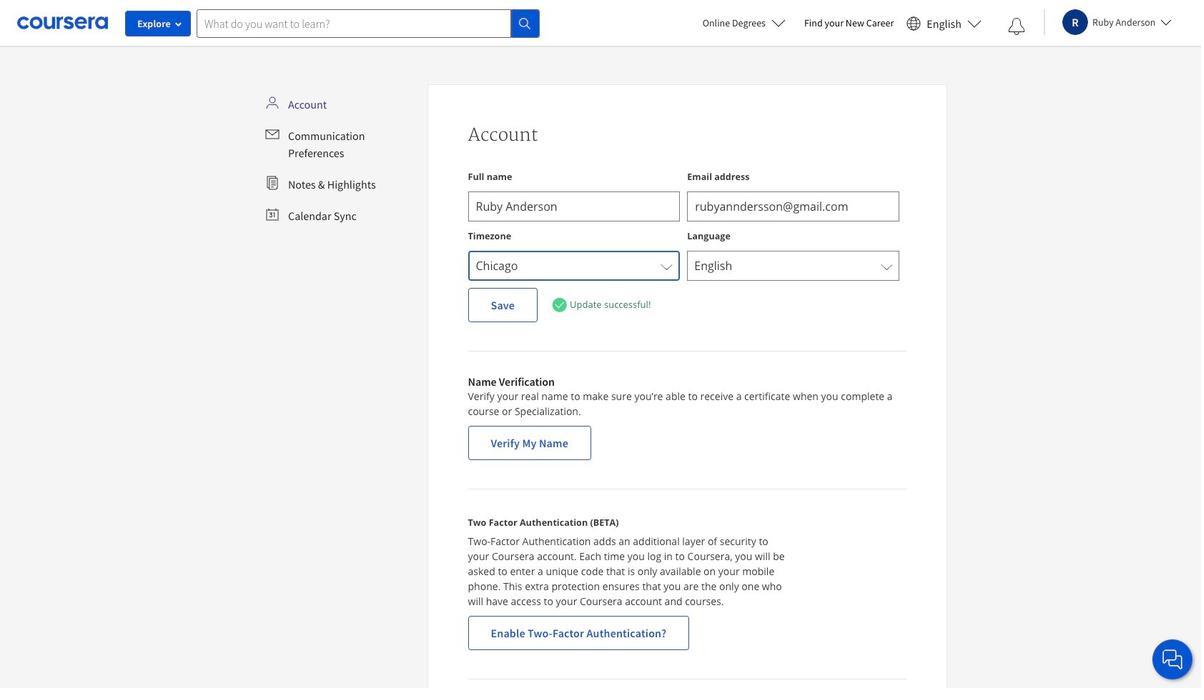 Task type: locate. For each thing, give the bounding box(es) containing it.
None text field
[[468, 192, 680, 222], [687, 192, 900, 222], [468, 192, 680, 222], [687, 192, 900, 222]]

alert
[[552, 297, 651, 313]]

coursera image
[[17, 12, 108, 35]]

What do you want to learn? text field
[[197, 9, 511, 38]]

None search field
[[197, 9, 540, 38]]

menu
[[260, 90, 422, 230]]



Task type: vqa. For each thing, say whether or not it's contained in the screenshot.
is
no



